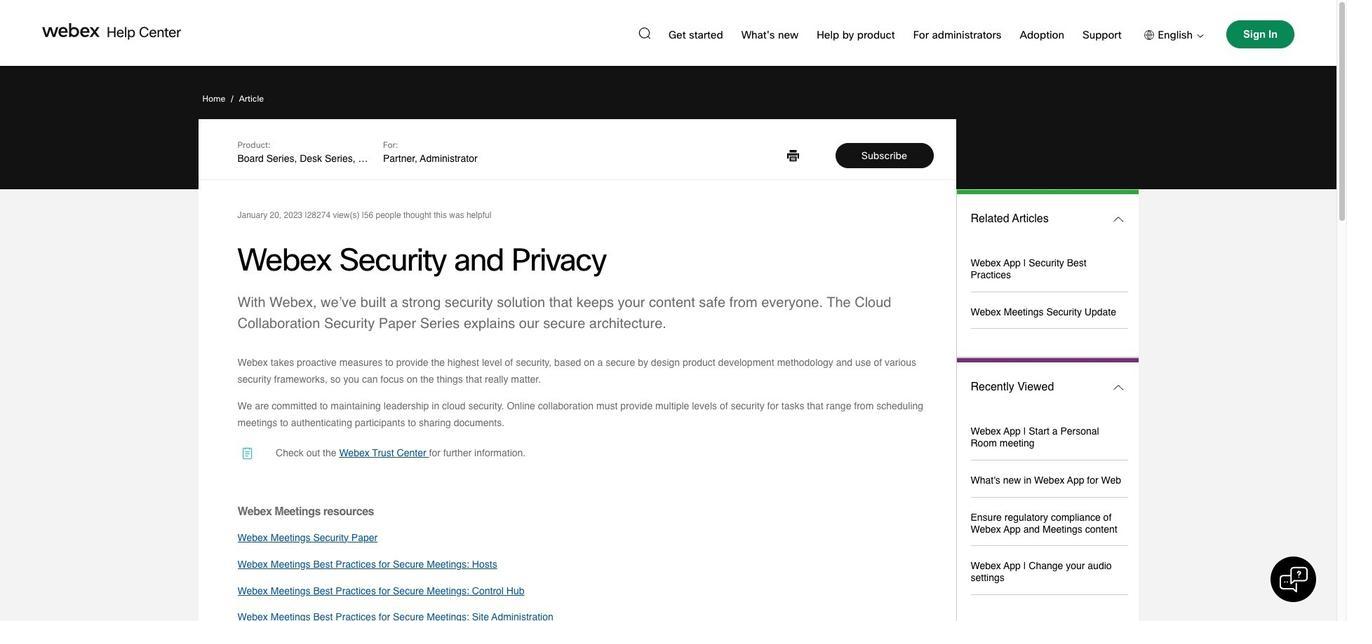 Task type: vqa. For each thing, say whether or not it's contained in the screenshot.
PRINT PDF icon
yes



Task type: locate. For each thing, give the bounding box(es) containing it.
partner, ,administrator element
[[383, 152, 477, 166]]

webex logo image
[[42, 23, 100, 37]]

chat help image
[[1279, 566, 1308, 594]]



Task type: describe. For each thing, give the bounding box(es) containing it.
arrow image
[[1193, 34, 1204, 38]]

board series, ,desk series, ,room series, ,control hub, ,webex app, ,webex meetings element
[[237, 152, 371, 166]]

search icon image
[[638, 27, 650, 39]]

print pdf image
[[787, 150, 799, 162]]



